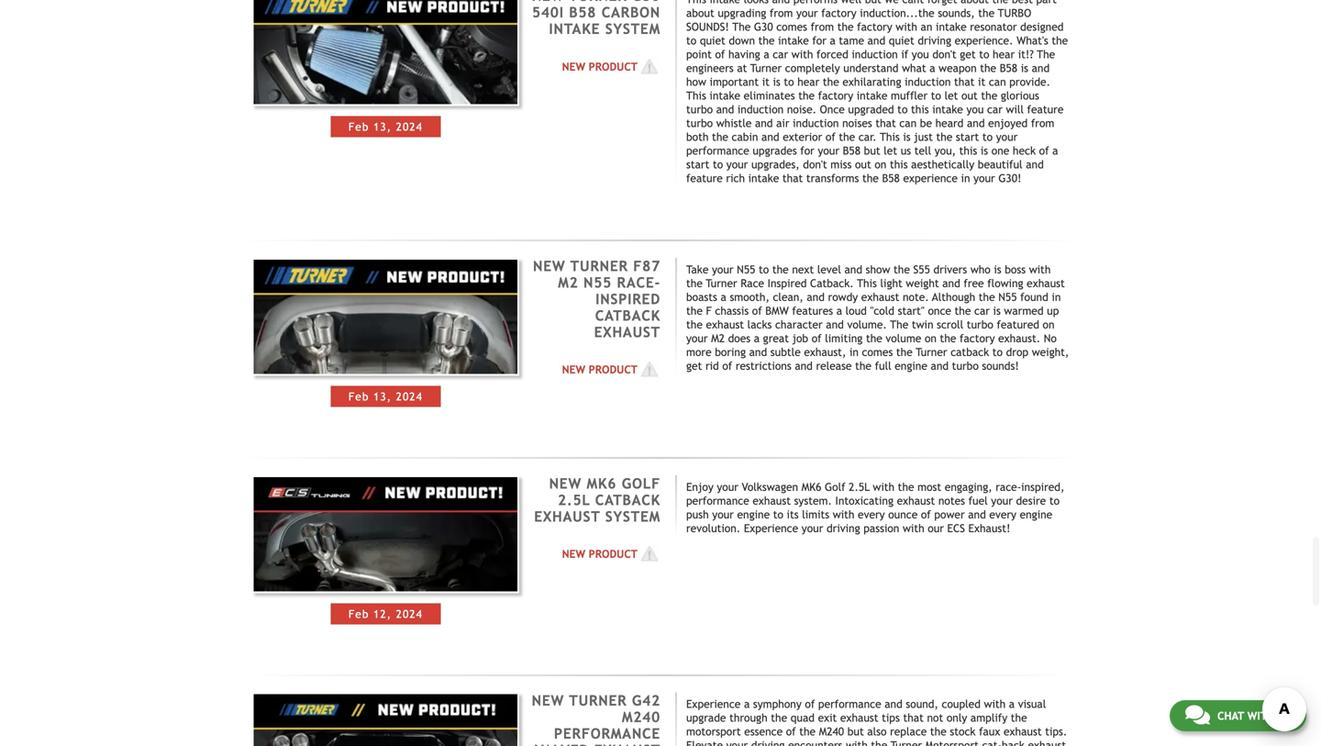 Task type: locate. For each thing, give the bounding box(es) containing it.
start down both
[[687, 158, 710, 171]]

1 feb 13, 2024 link from the top
[[252, 0, 520, 190]]

hear left it!?
[[993, 48, 1015, 61]]

1 horizontal spatial m2
[[712, 332, 725, 345]]

1 vertical spatial in
[[1052, 290, 1061, 303]]

heard
[[936, 117, 964, 130]]

1 vertical spatial feb 13, 2024
[[349, 390, 423, 403]]

1 vertical spatial performance
[[687, 494, 750, 507]]

0 horizontal spatial on
[[875, 158, 887, 171]]

an
[[921, 20, 933, 33]]

feature left the rich
[[687, 172, 723, 185]]

feb 13, 2024 for new turner g30 540i b58 carbon intake system
[[349, 120, 423, 133]]

let
[[945, 89, 959, 102], [884, 144, 898, 157]]

0 horizontal spatial don't
[[803, 158, 828, 171]]

restrictions
[[736, 359, 792, 372]]

12,
[[374, 608, 392, 620]]

inspired inside new turner f87 m2 n55 race- inspired catback exhaust
[[596, 291, 661, 307]]

m240
[[622, 709, 661, 726], [819, 725, 845, 738]]

rowdy
[[828, 290, 858, 303]]

2 feb from the top
[[349, 390, 369, 403]]

turner inside experience a symphony of performance and sound, coupled with a visual upgrade through the quad exit exhaust tips that not only amplify the motorsport essence of the m240 but also replace the stock faux exhaust tips. elevate your driving encounters with the turner motorsport cat-back exha
[[891, 739, 923, 746]]

boasts
[[687, 290, 718, 303]]

1 vertical spatial system
[[606, 508, 661, 525]]

experience.
[[955, 34, 1014, 47]]

but down car. at the right top of page
[[864, 144, 881, 157]]

new inside new turner f87 m2 n55 race- inspired catback exhaust
[[533, 258, 566, 274]]

0 vertical spatial hear
[[993, 48, 1015, 61]]

2024
[[396, 120, 423, 133], [396, 390, 423, 403], [396, 608, 423, 620]]

2 vertical spatial car
[[975, 304, 990, 317]]

1 horizontal spatial can
[[989, 75, 1007, 88]]

enjoyed
[[989, 117, 1028, 130]]

is up us
[[904, 130, 911, 143]]

0 horizontal spatial g30
[[632, 0, 661, 4]]

system inside new mk6 golf 2.5l catback exhaust system
[[606, 508, 661, 525]]

2 vertical spatial 4 image
[[638, 545, 661, 563]]

s55
[[914, 263, 931, 276]]

with down ounce
[[903, 522, 925, 534]]

turner up performance
[[569, 693, 627, 709]]

engine
[[895, 359, 928, 372], [738, 508, 770, 521], [1020, 508, 1053, 521]]

feb down new turner f87 m2 n55 race-inspired catback exhaust image
[[349, 390, 369, 403]]

2.5l inside enjoy your volkswagen mk6 golf 2.5l with the most engaging, race-inspired, performance exhaust system. intoxicating exhaust notes fuel your desire to push your engine to its limits with every ounce of power and every engine revolution. experience your driving passion with our ecs exhaust!
[[849, 480, 870, 493]]

but inside experience a symphony of performance and sound, coupled with a visual upgrade through the quad exit exhaust tips that not only amplify the motorsport essence of the m240 but also replace the stock faux exhaust tips. elevate your driving encounters with the turner motorsport cat-back exha
[[848, 725, 864, 738]]

new inside new turner g30 540i b58 carbon intake system
[[532, 0, 565, 4]]

factory up catback
[[960, 332, 995, 345]]

product down new mk6 golf 2.5l catback exhaust system
[[589, 548, 638, 560]]

2024 for new turner g30 540i b58 carbon intake system
[[396, 120, 423, 133]]

don't up transforms
[[803, 158, 828, 171]]

2 vertical spatial but
[[848, 725, 864, 738]]

0 vertical spatial about
[[961, 0, 989, 6]]

4 image left how
[[638, 57, 661, 76]]

the down 'experience.'
[[981, 62, 997, 75]]

chassis
[[715, 304, 749, 317]]

1 horizontal spatial feature
[[1028, 103, 1064, 116]]

b58
[[569, 4, 597, 21], [1000, 62, 1018, 75], [843, 144, 861, 157], [883, 172, 900, 185]]

of up exhaust,
[[812, 332, 822, 345]]

1 vertical spatial feature
[[687, 172, 723, 185]]

1 vertical spatial you
[[967, 103, 984, 116]]

feature down glorious
[[1028, 103, 1064, 116]]

the up more
[[687, 318, 703, 331]]

driving down an
[[918, 34, 952, 47]]

1 horizontal spatial every
[[990, 508, 1017, 521]]

ounce
[[889, 508, 918, 521]]

turner inside new turner g42 m240 performance valved exhaust
[[569, 693, 627, 709]]

1 horizontal spatial the
[[891, 318, 909, 331]]

new turner g42 m240 performance valved exhaust image
[[252, 693, 520, 746]]

0 horizontal spatial m2
[[558, 274, 579, 291]]

1 horizontal spatial comes
[[862, 345, 893, 358]]

boss
[[1005, 263, 1026, 276]]

1 2024 from the top
[[396, 120, 423, 133]]

1 horizontal spatial you
[[967, 103, 984, 116]]

bmw
[[766, 304, 789, 317]]

car.
[[859, 130, 877, 143]]

this right you,
[[960, 144, 978, 157]]

1 horizontal spatial it
[[979, 75, 986, 88]]

new turner f87 m2 n55 race- inspired catback exhaust
[[533, 258, 661, 340]]

that
[[955, 75, 975, 88], [876, 117, 897, 130], [783, 172, 803, 185], [904, 712, 924, 724]]

1 system from the top
[[606, 21, 661, 37]]

does
[[728, 332, 751, 345]]

2 vertical spatial in
[[850, 345, 859, 358]]

with left us
[[1248, 710, 1275, 722]]

2 horizontal spatial the
[[1037, 48, 1056, 61]]

the inside enjoy your volkswagen mk6 golf 2.5l with the most engaging, race-inspired, performance exhaust system. intoxicating exhaust notes fuel your desire to push your engine to its limits with every ounce of power and every engine revolution. experience your driving passion with our ecs exhaust!
[[898, 480, 915, 493]]

upgrading
[[718, 7, 767, 19]]

comes
[[777, 20, 808, 33], [862, 345, 893, 358]]

2 vertical spatial this
[[890, 158, 908, 171]]

0 vertical spatial get
[[960, 48, 976, 61]]

0 horizontal spatial mk6
[[587, 475, 617, 492]]

take your n55 to the next level and show the s55 drivers who is boss with the turner race inspired catback. this light weight and free flowing exhaust boasts a smooth, clean, and rowdy exhaust note. although the n55 found in the f chassis of bmw features a loud "cold start" once the car is warmed up the exhaust lacks character and volume. the twin scroll turbo featured on your m2 does a great job of limiting the volume on the factory exhaust. no more boring and subtle exhaust, in comes the turner catback to drop weight, get rid of restrictions and release the full engine and turbo sounds!
[[687, 263, 1070, 372]]

2 vertical spatial product
[[589, 548, 638, 560]]

2024 down new turner f87 m2 n55 race-inspired catback exhaust image
[[396, 390, 423, 403]]

0 horizontal spatial the
[[733, 20, 751, 33]]

m2 inside take your n55 to the next level and show the s55 drivers who is boss with the turner race inspired catback. this light weight and free flowing exhaust boasts a smooth, clean, and rowdy exhaust note. although the n55 found in the f chassis of bmw features a loud "cold start" once the car is warmed up the exhaust lacks character and volume. the twin scroll turbo featured on your m2 does a great job of limiting the volume on the factory exhaust. no more boring and subtle exhaust, in comes the turner catback to drop weight, get rid of restrictions and release the full engine and turbo sounds!
[[712, 332, 725, 345]]

turner inside "this intake looks and performs well but we cant forget about the best part about upgrading from your factory induction...the sounds, the turbo sounds! the g30 comes from the factory with an intake resonator designed to quiet down the intake for a tame and quiet driving experience. what's the point of having a car with forced induction if you don't get to hear it!? the engineers at turner completely understand what a weapon the b58 is and how important it is to hear the exhilarating induction that it can provide. this intake eliminates the factory intake muffler to let out the glorious turbo and induction noise. once upgraded to this intake you car will feature turbo whistle and air induction noises that can be heard and enjoyed from both the cabin and exterior of the car. this is just the start to your performance upgrades for your b58 but let us tell you, this is one heck of a start to your upgrades, don't miss out on this aesthetically beautiful and feature rich intake that transforms the b58 experience in your g30!"
[[751, 62, 782, 75]]

one
[[992, 144, 1010, 157]]

2 horizontal spatial this
[[960, 144, 978, 157]]

exhilarating
[[843, 75, 902, 88]]

upgrades
[[753, 144, 797, 157]]

every
[[858, 508, 885, 521], [990, 508, 1017, 521]]

the left full
[[856, 359, 872, 372]]

with inside 'link'
[[1248, 710, 1275, 722]]

13, for new turner g30 540i b58 carbon intake system
[[374, 120, 392, 133]]

is up eliminates
[[773, 75, 781, 88]]

to up eliminates
[[784, 75, 795, 88]]

turner inside new turner f87 m2 n55 race- inspired catback exhaust
[[571, 258, 629, 274]]

1 vertical spatial get
[[687, 359, 703, 372]]

g30!
[[999, 172, 1022, 185]]

don't
[[933, 48, 957, 61], [803, 158, 828, 171]]

0 vertical spatial this
[[911, 103, 929, 116]]

1 vertical spatial feb
[[349, 390, 369, 403]]

light
[[881, 277, 903, 290]]

every up the exhaust!
[[990, 508, 1017, 521]]

to down inspired, on the bottom right of the page
[[1050, 494, 1060, 507]]

rid
[[706, 359, 719, 372]]

0 vertical spatial inspired
[[768, 277, 807, 290]]

0 horizontal spatial feature
[[687, 172, 723, 185]]

of up "lacks" at the top
[[752, 304, 762, 317]]

once
[[928, 304, 952, 317]]

chat
[[1218, 710, 1245, 722]]

new turner g42 m240 performance valved exhaust link
[[532, 693, 661, 746]]

3 feb from the top
[[349, 608, 369, 620]]

is left one
[[981, 144, 989, 157]]

car for new turner f87 m2 n55 race- inspired catback exhaust
[[975, 304, 990, 317]]

a
[[830, 34, 836, 47], [764, 48, 770, 61], [930, 62, 936, 75], [1053, 144, 1059, 157], [721, 290, 727, 303], [837, 304, 843, 317], [754, 332, 760, 345], [744, 698, 750, 711], [1010, 698, 1015, 711]]

1 feb 13, 2024 from the top
[[349, 120, 423, 133]]

your down motorsport
[[727, 739, 748, 746]]

2 horizontal spatial from
[[1032, 117, 1055, 130]]

catback inside new turner f87 m2 n55 race- inspired catback exhaust
[[595, 307, 661, 324]]

feb 12, 2024 link
[[252, 475, 520, 625]]

drop
[[1007, 345, 1029, 358]]

catback left the push
[[595, 492, 661, 508]]

m2 up boring
[[712, 332, 725, 345]]

induction up exterior
[[793, 117, 839, 130]]

0 vertical spatial car
[[773, 48, 789, 61]]

1 horizontal spatial in
[[962, 172, 971, 185]]

2024 right 12,
[[396, 608, 423, 620]]

take
[[687, 263, 709, 276]]

1 vertical spatial 4 image
[[638, 360, 661, 379]]

quiet up if
[[889, 34, 915, 47]]

2 new product from the top
[[562, 363, 638, 376]]

1 horizontal spatial n55
[[737, 263, 756, 276]]

and down fuel
[[969, 508, 987, 521]]

2 2024 from the top
[[396, 390, 423, 403]]

2 horizontal spatial driving
[[918, 34, 952, 47]]

in
[[962, 172, 971, 185], [1052, 290, 1061, 303], [850, 345, 859, 358]]

engineers
[[687, 62, 734, 75]]

with down induction...the
[[896, 20, 918, 33]]

a up chassis
[[721, 290, 727, 303]]

factory down induction...the
[[857, 20, 893, 33]]

0 horizontal spatial start
[[687, 158, 710, 171]]

on inside "this intake looks and performs well but we cant forget about the best part about upgrading from your factory induction...the sounds, the turbo sounds! the g30 comes from the factory with an intake resonator designed to quiet down the intake for a tame and quiet driving experience. what's the point of having a car with forced induction if you don't get to hear it!? the engineers at turner completely understand what a weapon the b58 is and how important it is to hear the exhilarating induction that it can provide. this intake eliminates the factory intake muffler to let out the glorious turbo and induction noise. once upgraded to this intake you car will feature turbo whistle and air induction noises that can be heard and enjoyed from both the cabin and exterior of the car. this is just the start to your performance upgrades for your b58 but let us tell you, this is one heck of a start to your upgrades, don't miss out on this aesthetically beautiful and feature rich intake that transforms the b58 experience in your g30!"
[[875, 158, 887, 171]]

car
[[773, 48, 789, 61], [988, 103, 1003, 116], [975, 304, 990, 317]]

1 vertical spatial product
[[589, 363, 638, 376]]

of inside enjoy your volkswagen mk6 golf 2.5l with the most engaging, race-inspired, performance exhaust system. intoxicating exhaust notes fuel your desire to push your engine to its limits with every ounce of power and every engine revolution. experience your driving passion with our ecs exhaust!
[[921, 508, 931, 521]]

0 horizontal spatial it
[[763, 75, 770, 88]]

turner up the boasts
[[706, 277, 738, 290]]

the right transforms
[[863, 172, 879, 185]]

g30
[[632, 0, 661, 4], [754, 20, 773, 33]]

0 horizontal spatial comes
[[777, 20, 808, 33]]

comes inside take your n55 to the next level and show the s55 drivers who is boss with the turner race inspired catback. this light weight and free flowing exhaust boasts a smooth, clean, and rowdy exhaust note. although the n55 found in the f chassis of bmw features a loud "cold start" once the car is warmed up the exhaust lacks character and volume. the twin scroll turbo featured on your m2 does a great job of limiting the volume on the factory exhaust. no more boring and subtle exhaust, in comes the turner catback to drop weight, get rid of restrictions and release the full engine and turbo sounds!
[[862, 345, 893, 358]]

feb down new turner g30 540i b58 carbon intake system image at the top left of the page
[[349, 120, 369, 133]]

point
[[687, 48, 712, 61]]

from
[[770, 7, 793, 19], [811, 20, 834, 33], [1032, 117, 1055, 130]]

2024 inside feb 12, 2024 link
[[396, 608, 423, 620]]

but left we
[[865, 0, 882, 6]]

a up forced
[[830, 34, 836, 47]]

2 feb 13, 2024 link from the top
[[252, 258, 520, 407]]

1 quiet from the left
[[700, 34, 726, 47]]

2024 down new turner g30 540i b58 carbon intake system image at the top left of the page
[[396, 120, 423, 133]]

race-
[[996, 480, 1022, 493]]

g30 inside "this intake looks and performs well but we cant forget about the best part about upgrading from your factory induction...the sounds, the turbo sounds! the g30 comes from the factory with an intake resonator designed to quiet down the intake for a tame and quiet driving experience. what's the point of having a car with forced induction if you don't get to hear it!? the engineers at turner completely understand what a weapon the b58 is and how important it is to hear the exhilarating induction that it can provide. this intake eliminates the factory intake muffler to let out the glorious turbo and induction noise. once upgraded to this intake you car will feature turbo whistle and air induction noises that can be heard and enjoyed from both the cabin and exterior of the car. this is just the start to your performance upgrades for your b58 but let us tell you, this is one heck of a start to your upgrades, don't miss out on this aesthetically beautiful and feature rich intake that transforms the b58 experience in your g30!"
[[754, 20, 773, 33]]

it
[[763, 75, 770, 88], [979, 75, 986, 88]]

whistle
[[717, 117, 752, 130]]

and inside enjoy your volkswagen mk6 golf 2.5l with the most engaging, race-inspired, performance exhaust system. intoxicating exhaust notes fuel your desire to push your engine to its limits with every ounce of power and every engine revolution. experience your driving passion with our ecs exhaust!
[[969, 508, 987, 521]]

0 vertical spatial the
[[733, 20, 751, 33]]

2 13, from the top
[[374, 390, 392, 403]]

feature
[[1028, 103, 1064, 116], [687, 172, 723, 185]]

from up the heck
[[1032, 117, 1055, 130]]

1 4 image from the top
[[638, 57, 661, 76]]

1 vertical spatial on
[[1043, 318, 1055, 331]]

warmed
[[1005, 304, 1044, 317]]

2 every from the left
[[990, 508, 1017, 521]]

0 vertical spatial new product
[[562, 60, 638, 73]]

1 vertical spatial out
[[855, 158, 872, 171]]

engine right full
[[895, 359, 928, 372]]

1 horizontal spatial start
[[956, 130, 980, 143]]

0 vertical spatial from
[[770, 7, 793, 19]]

the
[[733, 20, 751, 33], [1037, 48, 1056, 61], [891, 318, 909, 331]]

experience a symphony of performance and sound, coupled with a visual upgrade through the quad exit exhaust tips that not only amplify the motorsport essence of the m240 but also replace the stock faux exhaust tips. elevate your driving encounters with the turner motorsport cat-back exha
[[687, 698, 1068, 746]]

0 horizontal spatial about
[[687, 7, 715, 19]]

0 vertical spatial 2024
[[396, 120, 423, 133]]

0 vertical spatial catback
[[595, 307, 661, 324]]

performance down both
[[687, 144, 750, 157]]

0 horizontal spatial driving
[[752, 739, 785, 746]]

1 vertical spatial m2
[[712, 332, 725, 345]]

the left f
[[687, 304, 703, 317]]

fuel
[[969, 494, 988, 507]]

2 feb 13, 2024 from the top
[[349, 390, 423, 403]]

beautiful
[[978, 158, 1023, 171]]

2 catback from the top
[[595, 492, 661, 508]]

2 quiet from the left
[[889, 34, 915, 47]]

2 4 image from the top
[[638, 360, 661, 379]]

1 horizontal spatial hear
[[993, 48, 1015, 61]]

to
[[687, 34, 697, 47], [980, 48, 990, 61], [784, 75, 795, 88], [931, 89, 942, 102], [898, 103, 908, 116], [983, 130, 993, 143], [713, 158, 723, 171], [759, 263, 769, 276], [993, 345, 1003, 358], [1050, 494, 1060, 507], [774, 508, 784, 521]]

and up restrictions
[[750, 345, 768, 358]]

0 vertical spatial feb 13, 2024
[[349, 120, 423, 133]]

13,
[[374, 120, 392, 133], [374, 390, 392, 403]]

2 vertical spatial driving
[[752, 739, 785, 746]]

chat with us
[[1218, 710, 1291, 722]]

and left air
[[755, 117, 773, 130]]

driving inside experience a symphony of performance and sound, coupled with a visual upgrade through the quad exit exhaust tips that not only amplify the motorsport essence of the m240 but also replace the stock faux exhaust tips. elevate your driving encounters with the turner motorsport cat-back exha
[[752, 739, 785, 746]]

experience inside enjoy your volkswagen mk6 golf 2.5l with the most engaging, race-inspired, performance exhaust system. intoxicating exhaust notes fuel your desire to push your engine to its limits with every ounce of power and every engine revolution. experience your driving passion with our ecs exhaust!
[[744, 522, 799, 534]]

every down intoxicating
[[858, 508, 885, 521]]

your down enjoyed
[[997, 130, 1018, 143]]

for up forced
[[813, 34, 827, 47]]

3 2024 from the top
[[396, 608, 423, 620]]

subtle
[[771, 345, 801, 358]]

hear down the completely on the top right of the page
[[798, 75, 820, 88]]

release
[[816, 359, 852, 372]]

hear
[[993, 48, 1015, 61], [798, 75, 820, 88]]

quiet down 'sounds!'
[[700, 34, 726, 47]]

turner
[[569, 0, 627, 4], [751, 62, 782, 75], [571, 258, 629, 274], [706, 277, 738, 290], [916, 345, 948, 358], [569, 693, 627, 709], [891, 739, 923, 746]]

to right muffler
[[931, 89, 942, 102]]

with
[[896, 20, 918, 33], [792, 48, 814, 61], [1030, 263, 1051, 276], [873, 480, 895, 493], [833, 508, 855, 521], [903, 522, 925, 534], [984, 698, 1006, 711], [1248, 710, 1275, 722], [846, 739, 868, 746]]

elevate
[[687, 739, 723, 746]]

driving inside "this intake looks and performs well but we cant forget about the best part about upgrading from your factory induction...the sounds, the turbo sounds! the g30 comes from the factory with an intake resonator designed to quiet down the intake for a tame and quiet driving experience. what's the point of having a car with forced induction if you don't get to hear it!? the engineers at turner completely understand what a weapon the b58 is and how important it is to hear the exhilarating induction that it can provide. this intake eliminates the factory intake muffler to let out the glorious turbo and induction noise. once upgraded to this intake you car will feature turbo whistle and air induction noises that can be heard and enjoyed from both the cabin and exterior of the car. this is just the start to your performance upgrades for your b58 but let us tell you, this is one heck of a start to your upgrades, don't miss out on this aesthetically beautiful and feature rich intake that transforms the b58 experience in your g30!"
[[918, 34, 952, 47]]

0 vertical spatial 13,
[[374, 120, 392, 133]]

n55 inside new turner f87 m2 n55 race- inspired catback exhaust
[[584, 274, 612, 291]]

1 horizontal spatial let
[[945, 89, 959, 102]]

turbo
[[998, 7, 1032, 19]]

to down muffler
[[898, 103, 908, 116]]

the down 'free'
[[979, 290, 996, 303]]

is
[[1021, 62, 1029, 75], [773, 75, 781, 88], [904, 130, 911, 143], [981, 144, 989, 157], [994, 263, 1002, 276], [994, 304, 1001, 317]]

2 vertical spatial 2024
[[396, 608, 423, 620]]

1 catback from the top
[[595, 307, 661, 324]]

car inside take your n55 to the next level and show the s55 drivers who is boss with the turner race inspired catback. this light weight and free flowing exhaust boasts a smooth, clean, and rowdy exhaust note. although the n55 found in the f chassis of bmw features a loud "cold start" once the car is warmed up the exhaust lacks character and volume. the twin scroll turbo featured on your m2 does a great job of limiting the volume on the factory exhaust. no more boring and subtle exhaust, in comes the turner catback to drop weight, get rid of restrictions and release the full engine and turbo sounds!
[[975, 304, 990, 317]]

exhaust inside new turner f87 m2 n55 race- inspired catback exhaust
[[594, 324, 661, 340]]

of up our
[[921, 508, 931, 521]]

1 every from the left
[[858, 508, 885, 521]]

0 vertical spatial comes
[[777, 20, 808, 33]]

a left visual
[[1010, 698, 1015, 711]]

system right intake
[[606, 21, 661, 37]]

product
[[589, 60, 638, 73], [589, 363, 638, 376], [589, 548, 638, 560]]

1 new product from the top
[[562, 60, 638, 73]]

forget
[[928, 0, 958, 6]]

start down heard
[[956, 130, 980, 143]]

of down the once
[[826, 130, 836, 143]]

0 vertical spatial exhaust
[[594, 324, 661, 340]]

4 image for new mk6 golf 2.5l catback exhaust system
[[638, 545, 661, 563]]

golf up system. on the bottom right of the page
[[825, 480, 846, 493]]

symphony
[[753, 698, 802, 711]]

1 horizontal spatial quiet
[[889, 34, 915, 47]]

exhaust inside new turner g42 m240 performance valved exhaust
[[594, 742, 661, 746]]

540i
[[532, 4, 564, 21]]

0 horizontal spatial inspired
[[596, 291, 661, 307]]

1 horizontal spatial m240
[[819, 725, 845, 738]]

is down it!?
[[1021, 62, 1029, 75]]

cant
[[903, 0, 924, 6]]

1 vertical spatial comes
[[862, 345, 893, 358]]

feb left 12,
[[349, 608, 369, 620]]

2 vertical spatial performance
[[819, 698, 882, 711]]

start
[[956, 130, 980, 143], [687, 158, 710, 171]]

car up the completely on the top right of the page
[[773, 48, 789, 61]]

engine down volkswagen
[[738, 508, 770, 521]]

your inside experience a symphony of performance and sound, coupled with a visual upgrade through the quad exit exhaust tips that not only amplify the motorsport essence of the m240 but also replace the stock faux exhaust tips. elevate your driving encounters with the turner motorsport cat-back exha
[[727, 739, 748, 746]]

0 horizontal spatial n55
[[584, 274, 612, 291]]

that inside experience a symphony of performance and sound, coupled with a visual upgrade through the quad exit exhaust tips that not only amplify the motorsport essence of the m240 but also replace the stock faux exhaust tips. elevate your driving encounters with the turner motorsport cat-back exha
[[904, 712, 924, 724]]

no
[[1044, 332, 1057, 345]]

0 horizontal spatial experience
[[687, 698, 741, 711]]

of right the heck
[[1040, 144, 1050, 157]]

1 horizontal spatial don't
[[933, 48, 957, 61]]

4 image for new turner f87 m2 n55 race- inspired catback exhaust
[[638, 360, 661, 379]]

noises
[[843, 117, 873, 130]]

upgraded
[[849, 103, 895, 116]]

experience down 'its'
[[744, 522, 799, 534]]

2.5l inside new mk6 golf 2.5l catback exhaust system
[[558, 492, 591, 508]]

feb for new turner g30 540i b58 carbon intake system
[[349, 120, 369, 133]]

1 feb from the top
[[349, 120, 369, 133]]

1 vertical spatial new product
[[562, 363, 638, 376]]

2 vertical spatial on
[[925, 332, 937, 345]]

4 image
[[638, 57, 661, 76], [638, 360, 661, 379], [638, 545, 661, 563]]

that up the replace
[[904, 712, 924, 724]]

turner up intake
[[569, 0, 627, 4]]

1 vertical spatial catback
[[595, 492, 661, 508]]

the left 'most'
[[898, 480, 915, 493]]

0 horizontal spatial m240
[[622, 709, 661, 726]]

0 vertical spatial g30
[[632, 0, 661, 4]]

2 system from the top
[[606, 508, 661, 525]]

0 vertical spatial feb 13, 2024 link
[[252, 0, 520, 190]]

golf inside enjoy your volkswagen mk6 golf 2.5l with the most engaging, race-inspired, performance exhaust system. intoxicating exhaust notes fuel your desire to push your engine to its limits with every ounce of power and every engine revolution. experience your driving passion with our ecs exhaust!
[[825, 480, 846, 493]]

1 horizontal spatial get
[[960, 48, 976, 61]]

on
[[875, 158, 887, 171], [1043, 318, 1055, 331], [925, 332, 937, 345]]

the up turbo
[[993, 0, 1009, 6]]

new product down new mk6 golf 2.5l catback exhaust system
[[562, 548, 638, 560]]

new product
[[562, 60, 638, 73], [562, 363, 638, 376], [562, 548, 638, 560]]

3 4 image from the top
[[638, 545, 661, 563]]

0 horizontal spatial get
[[687, 359, 703, 372]]

turner right at at the top of the page
[[751, 62, 782, 75]]

it up eliminates
[[763, 75, 770, 88]]

get inside "this intake looks and performs well but we cant forget about the best part about upgrading from your factory induction...the sounds, the turbo sounds! the g30 comes from the factory with an intake resonator designed to quiet down the intake for a tame and quiet driving experience. what's the point of having a car with forced induction if you don't get to hear it!? the engineers at turner completely understand what a weapon the b58 is and how important it is to hear the exhilarating induction that it can provide. this intake eliminates the factory intake muffler to let out the glorious turbo and induction noise. once upgraded to this intake you car will feature turbo whistle and air induction noises that can be heard and enjoyed from both the cabin and exterior of the car. this is just the start to your performance upgrades for your b58 but let us tell you, this is one heck of a start to your upgrades, don't miss out on this aesthetically beautiful and feature rich intake that transforms the b58 experience in your g30!"
[[960, 48, 976, 61]]

in down limiting
[[850, 345, 859, 358]]

2 product from the top
[[589, 363, 638, 376]]

and inside experience a symphony of performance and sound, coupled with a visual upgrade through the quad exit exhaust tips that not only amplify the motorsport essence of the m240 but also replace the stock faux exhaust tips. elevate your driving encounters with the turner motorsport cat-back exha
[[885, 698, 903, 711]]

1 product from the top
[[589, 60, 638, 73]]

1 13, from the top
[[374, 120, 392, 133]]



Task type: describe. For each thing, give the bounding box(es) containing it.
aesthetically
[[912, 158, 975, 171]]

us
[[1278, 710, 1291, 722]]

exterior
[[783, 130, 823, 143]]

feb 12, 2024
[[349, 608, 423, 620]]

ecs
[[948, 522, 966, 534]]

and right heard
[[967, 117, 985, 130]]

to up point
[[687, 34, 697, 47]]

sound,
[[906, 698, 939, 711]]

features
[[793, 304, 834, 317]]

the down not
[[931, 725, 947, 738]]

0 horizontal spatial can
[[900, 117, 917, 130]]

1 vertical spatial start
[[687, 158, 710, 171]]

the up noise.
[[799, 89, 815, 102]]

heck
[[1013, 144, 1036, 157]]

tips.
[[1046, 725, 1068, 738]]

intake down upgrades,
[[749, 172, 780, 185]]

2024 for new mk6 golf 2.5l catback exhaust system
[[396, 608, 423, 620]]

this down how
[[687, 89, 707, 102]]

with inside take your n55 to the next level and show the s55 drivers who is boss with the turner race inspired catback. this light weight and free flowing exhaust boasts a smooth, clean, and rowdy exhaust note. although the n55 found in the f chassis of bmw features a loud "cold start" once the car is warmed up the exhaust lacks character and volume. the twin scroll turbo featured on your m2 does a great job of limiting the volume on the factory exhaust. no more boring and subtle exhaust, in comes the turner catback to drop weight, get rid of restrictions and release the full engine and turbo sounds!
[[1030, 263, 1051, 276]]

0 horizontal spatial hear
[[798, 75, 820, 88]]

what's
[[1017, 34, 1049, 47]]

who
[[971, 263, 991, 276]]

noise.
[[787, 103, 817, 116]]

new mk6 golf 2.5l catback exhaust system image
[[252, 475, 520, 593]]

and right level
[[845, 263, 863, 276]]

1 horizontal spatial on
[[925, 332, 937, 345]]

b58 inside new turner g30 540i b58 carbon intake system
[[569, 4, 597, 21]]

0 horizontal spatial in
[[850, 345, 859, 358]]

1 horizontal spatial about
[[961, 0, 989, 6]]

passion
[[864, 522, 900, 534]]

driving inside enjoy your volkswagen mk6 golf 2.5l with the most engaging, race-inspired, performance exhaust system. intoxicating exhaust notes fuel your desire to push your engine to its limits with every ounce of power and every engine revolution. experience your driving passion with our ecs exhaust!
[[827, 522, 861, 534]]

b58 up provide.
[[1000, 62, 1018, 75]]

with up the completely on the top right of the page
[[792, 48, 814, 61]]

new turner g30 540i b58 carbon intake system image
[[252, 0, 520, 106]]

4 image for new turner g30 540i b58 carbon intake system
[[638, 57, 661, 76]]

1 vertical spatial car
[[988, 103, 1003, 116]]

if
[[902, 48, 909, 61]]

the up tame
[[838, 20, 854, 33]]

back
[[1002, 739, 1025, 746]]

to up race
[[759, 263, 769, 276]]

g30 inside new turner g30 540i b58 carbon intake system
[[632, 0, 661, 4]]

product for catback
[[589, 363, 638, 376]]

air
[[777, 117, 790, 130]]

3 product from the top
[[589, 548, 638, 560]]

and up upgrades
[[762, 130, 780, 143]]

of up quad
[[805, 698, 815, 711]]

through
[[730, 712, 768, 724]]

quad
[[791, 712, 815, 724]]

13, for new turner f87 m2 n55 race- inspired catback exhaust
[[374, 390, 392, 403]]

enjoy your volkswagen mk6 golf 2.5l with the most engaging, race-inspired, performance exhaust system. intoxicating exhaust notes fuel your desire to push your engine to its limits with every ounce of power and every engine revolution. experience your driving passion with our ecs exhaust!
[[687, 480, 1065, 534]]

featured
[[997, 318, 1040, 331]]

show
[[866, 263, 891, 276]]

us
[[901, 144, 912, 157]]

2 horizontal spatial on
[[1043, 318, 1055, 331]]

the down take
[[687, 277, 703, 290]]

to down whistle
[[713, 158, 723, 171]]

and up whistle
[[717, 103, 735, 116]]

0 horizontal spatial out
[[855, 158, 872, 171]]

both
[[687, 130, 709, 143]]

sounds,
[[938, 7, 975, 19]]

tame
[[839, 34, 865, 47]]

a down "lacks" at the top
[[754, 332, 760, 345]]

volkswagen
[[742, 480, 799, 493]]

feb for new mk6 golf 2.5l catback exhaust system
[[349, 608, 369, 620]]

your down "race-" at right
[[992, 494, 1013, 507]]

start"
[[898, 304, 925, 317]]

next
[[792, 263, 814, 276]]

the up you,
[[937, 130, 953, 143]]

and right tame
[[868, 34, 886, 47]]

your up revolution.
[[713, 508, 734, 521]]

with down also
[[846, 739, 868, 746]]

and up limiting
[[826, 318, 844, 331]]

transforms
[[807, 172, 859, 185]]

2 it from the left
[[979, 75, 986, 88]]

1 vertical spatial for
[[801, 144, 815, 157]]

that down weapon
[[955, 75, 975, 88]]

your down 'limits'
[[802, 522, 824, 534]]

golf inside new mk6 golf 2.5l catback exhaust system
[[622, 475, 661, 492]]

your right enjoy
[[717, 480, 739, 493]]

comments image
[[1186, 704, 1211, 726]]

m240 inside experience a symphony of performance and sound, coupled with a visual upgrade through the quad exit exhaust tips that not only amplify the motorsport essence of the m240 but also replace the stock faux exhaust tips. elevate your driving encounters with the turner motorsport cat-back exha
[[819, 725, 845, 738]]

its
[[787, 508, 799, 521]]

turner inside new turner g30 540i b58 carbon intake system
[[569, 0, 627, 4]]

push
[[687, 508, 709, 521]]

new inside new mk6 golf 2.5l catback exhaust system
[[549, 475, 582, 492]]

full
[[875, 359, 892, 372]]

1 vertical spatial about
[[687, 7, 715, 19]]

to down 'experience.'
[[980, 48, 990, 61]]

new turner g42 m240 performance valved exhaust
[[532, 693, 661, 746]]

m240 inside new turner g42 m240 performance valved exhaust
[[622, 709, 661, 726]]

motorsport
[[687, 725, 741, 738]]

new turner f87 m2 n55 race-inspired catback exhaust image
[[252, 258, 520, 376]]

1 vertical spatial don't
[[803, 158, 828, 171]]

muffler
[[891, 89, 928, 102]]

feb 13, 2024 link for new turner g30 540i b58 carbon intake system
[[252, 0, 520, 190]]

and up provide.
[[1032, 62, 1050, 75]]

lacks
[[748, 318, 772, 331]]

induction down eliminates
[[738, 103, 784, 116]]

character
[[776, 318, 823, 331]]

b58 up miss
[[843, 144, 861, 157]]

mk6 inside enjoy your volkswagen mk6 golf 2.5l with the most engaging, race-inspired, performance exhaust system. intoxicating exhaust notes fuel your desire to push your engine to its limits with every ounce of power and every engine revolution. experience your driving passion with our ecs exhaust!
[[802, 480, 822, 493]]

0 horizontal spatial engine
[[738, 508, 770, 521]]

weight
[[906, 277, 940, 290]]

just
[[914, 130, 933, 143]]

of up engineers
[[715, 48, 725, 61]]

with up intoxicating
[[873, 480, 895, 493]]

2 horizontal spatial n55
[[999, 290, 1018, 303]]

0 vertical spatial feature
[[1028, 103, 1064, 116]]

down
[[729, 34, 755, 47]]

the down although
[[955, 304, 972, 317]]

of down quad
[[786, 725, 796, 738]]

f
[[706, 304, 712, 317]]

twin
[[912, 318, 934, 331]]

our
[[928, 522, 944, 534]]

is up flowing
[[994, 263, 1002, 276]]

volume.
[[848, 318, 887, 331]]

a right the heck
[[1053, 144, 1059, 157]]

your up miss
[[818, 144, 840, 157]]

0 vertical spatial don't
[[933, 48, 957, 61]]

this intake looks and performs well but we cant forget about the best part about upgrading from your factory induction...the sounds, the turbo sounds! the g30 comes from the factory with an intake resonator designed to quiet down the intake for a tame and quiet driving experience. what's the point of having a car with forced induction if you don't get to hear it!? the engineers at turner completely understand what a weapon the b58 is and how important it is to hear the exhilarating induction that it can provide. this intake eliminates the factory intake muffler to let out the glorious turbo and induction noise. once upgraded to this intake you car will feature turbo whistle and air induction noises that can be heard and enjoyed from both the cabin and exterior of the car. this is just the start to your performance upgrades for your b58 but let us tell you, this is one heck of a start to your upgrades, don't miss out on this aesthetically beautiful and feature rich intake that transforms the b58 experience in your g30!
[[687, 0, 1069, 185]]

performance inside experience a symphony of performance and sound, coupled with a visual upgrade through the quad exit exhaust tips that not only amplify the motorsport essence of the m240 but also replace the stock faux exhaust tips. elevate your driving encounters with the turner motorsport cat-back exha
[[819, 698, 882, 711]]

of down boring
[[723, 359, 733, 372]]

and down the drivers
[[943, 277, 961, 290]]

race
[[741, 277, 765, 290]]

flowing
[[988, 277, 1024, 290]]

0 horizontal spatial from
[[770, 7, 793, 19]]

car for new turner g30 540i b58 carbon intake system
[[773, 48, 789, 61]]

you,
[[935, 144, 957, 157]]

1 vertical spatial let
[[884, 144, 898, 157]]

intake down sounds,
[[936, 20, 967, 33]]

forced
[[817, 48, 849, 61]]

upgrade
[[687, 712, 726, 724]]

sounds!
[[687, 20, 730, 33]]

exhaust inside new mk6 golf 2.5l catback exhaust system
[[534, 508, 601, 525]]

intake down important on the top right of page
[[710, 89, 741, 102]]

inspired inside take your n55 to the next level and show the s55 drivers who is boss with the turner race inspired catback. this light weight and free flowing exhaust boasts a smooth, clean, and rowdy exhaust note. although the n55 found in the f chassis of bmw features a loud "cold start" once the car is warmed up the exhaust lacks character and volume. the twin scroll turbo featured on your m2 does a great job of limiting the volume on the factory exhaust. no more boring and subtle exhaust, in comes the turner catback to drop weight, get rid of restrictions and release the full engine and turbo sounds!
[[768, 277, 807, 290]]

performance inside "this intake looks and performs well but we cant forget about the best part about upgrading from your factory induction...the sounds, the turbo sounds! the g30 comes from the factory with an intake resonator designed to quiet down the intake for a tame and quiet driving experience. what's the point of having a car with forced induction if you don't get to hear it!? the engineers at turner completely understand what a weapon the b58 is and how important it is to hear the exhilarating induction that it can provide. this intake eliminates the factory intake muffler to let out the glorious turbo and induction noise. once upgraded to this intake you car will feature turbo whistle and air induction noises that can be heard and enjoyed from both the cabin and exterior of the car. this is just the start to your performance upgrades for your b58 but let us tell you, this is one heck of a start to your upgrades, don't miss out on this aesthetically beautiful and feature rich intake that transforms the b58 experience in your g30!"
[[687, 144, 750, 157]]

b58 left 'experience'
[[883, 172, 900, 185]]

comes inside "this intake looks and performs well but we cant forget about the best part about upgrading from your factory induction...the sounds, the turbo sounds! the g30 comes from the factory with an intake resonator designed to quiet down the intake for a tame and quiet driving experience. what's the point of having a car with forced induction if you don't get to hear it!? the engineers at turner completely understand what a weapon the b58 is and how important it is to hear the exhilarating induction that it can provide. this intake eliminates the factory intake muffler to let out the glorious turbo and induction noise. once upgraded to this intake you car will feature turbo whistle and air induction noises that can be heard and enjoyed from both the cabin and exterior of the car. this is just the start to your performance upgrades for your b58 but let us tell you, this is one heck of a start to your upgrades, don't miss out on this aesthetically beautiful and feature rich intake that transforms the b58 experience in your g30!"
[[777, 20, 808, 33]]

your down beautiful
[[974, 172, 996, 185]]

and up features
[[807, 290, 825, 303]]

a right what
[[930, 62, 936, 75]]

well
[[841, 0, 862, 6]]

and down subtle
[[795, 359, 813, 372]]

the inside take your n55 to the next level and show the s55 drivers who is boss with the turner race inspired catback. this light weight and free flowing exhaust boasts a smooth, clean, and rowdy exhaust note. although the n55 found in the f chassis of bmw features a loud "cold start" once the car is warmed up the exhaust lacks character and volume. the twin scroll turbo featured on your m2 does a great job of limiting the volume on the factory exhaust. no more boring and subtle exhaust, in comes the turner catback to drop weight, get rid of restrictions and release the full engine and turbo sounds!
[[891, 318, 909, 331]]

exhaust up found
[[1027, 277, 1065, 290]]

catback.
[[811, 277, 854, 290]]

induction down what
[[905, 75, 951, 88]]

exhaust up back
[[1004, 725, 1042, 738]]

tell
[[915, 144, 932, 157]]

intoxicating
[[836, 494, 894, 507]]

race-
[[617, 274, 661, 291]]

3 new product from the top
[[562, 548, 638, 560]]

coupled
[[942, 698, 981, 711]]

performs
[[794, 0, 838, 6]]

drivers
[[934, 263, 968, 276]]

a down rowdy in the top right of the page
[[837, 304, 843, 317]]

intake up upgrading
[[710, 0, 741, 6]]

to up one
[[983, 130, 993, 143]]

with up amplify
[[984, 698, 1006, 711]]

the left next
[[773, 263, 789, 276]]

that down upgrades,
[[783, 172, 803, 185]]

weight,
[[1032, 345, 1070, 358]]

0 horizontal spatial this
[[890, 158, 908, 171]]

once
[[820, 103, 845, 116]]

the down also
[[871, 739, 888, 746]]

understand
[[844, 62, 899, 75]]

most
[[918, 480, 942, 493]]

0 vertical spatial but
[[865, 0, 882, 6]]

get inside take your n55 to the next level and show the s55 drivers who is boss with the turner race inspired catback. this light weight and free flowing exhaust boasts a smooth, clean, and rowdy exhaust note. although the n55 found in the f chassis of bmw features a loud "cold start" once the car is warmed up the exhaust lacks character and volume. the twin scroll turbo featured on your m2 does a great job of limiting the volume on the factory exhaust. no more boring and subtle exhaust, in comes the turner catback to drop weight, get rid of restrictions and release the full engine and turbo sounds!
[[687, 359, 703, 372]]

new mk6 golf 2.5l catback exhaust system
[[534, 475, 661, 525]]

1 vertical spatial the
[[1037, 48, 1056, 61]]

2024 for new turner f87 m2 n55 race- inspired catback exhaust
[[396, 390, 423, 403]]

performance inside enjoy your volkswagen mk6 golf 2.5l with the most engaging, race-inspired, performance exhaust system. intoxicating exhaust notes fuel your desire to push your engine to its limits with every ounce of power and every engine revolution. experience your driving passion with our ecs exhaust!
[[687, 494, 750, 507]]

exhaust.
[[999, 332, 1041, 345]]

although
[[933, 290, 976, 303]]

engine inside take your n55 to the next level and show the s55 drivers who is boss with the turner race inspired catback. this light weight and free flowing exhaust boasts a smooth, clean, and rowdy exhaust note. although the n55 found in the f chassis of bmw features a loud "cold start" once the car is warmed up the exhaust lacks character and volume. the twin scroll turbo featured on your m2 does a great job of limiting the volume on the factory exhaust. no more boring and subtle exhaust, in comes the turner catback to drop weight, get rid of restrictions and release the full engine and turbo sounds!
[[895, 359, 928, 372]]

1 vertical spatial this
[[960, 144, 978, 157]]

catback
[[951, 345, 990, 358]]

your down performs
[[797, 7, 818, 19]]

new inside new turner g42 m240 performance valved exhaust
[[532, 693, 565, 709]]

this up 'sounds!'
[[687, 0, 707, 6]]

1 horizontal spatial out
[[962, 89, 978, 102]]

feb 13, 2024 for new turner f87 m2 n55 race- inspired catback exhaust
[[349, 390, 423, 403]]

your right take
[[712, 263, 734, 276]]

in inside "this intake looks and performs well but we cant forget about the best part about upgrading from your factory induction...the sounds, the turbo sounds! the g30 comes from the factory with an intake resonator designed to quiet down the intake for a tame and quiet driving experience. what's the point of having a car with forced induction if you don't get to hear it!? the engineers at turner completely understand what a weapon the b58 is and how important it is to hear the exhilarating induction that it can provide. this intake eliminates the factory intake muffler to let out the glorious turbo and induction noise. once upgraded to this intake you car will feature turbo whistle and air induction noises that can be heard and enjoyed from both the cabin and exterior of the car. this is just the start to your performance upgrades for your b58 but let us tell you, this is one heck of a start to your upgrades, don't miss out on this aesthetically beautiful and feature rich intake that transforms the b58 experience in your g30!"
[[962, 172, 971, 185]]

resonator
[[970, 20, 1018, 33]]

1 vertical spatial but
[[864, 144, 881, 157]]

job
[[793, 332, 809, 345]]

mk6 inside new mk6 golf 2.5l catback exhaust system
[[587, 475, 617, 492]]

the down the completely on the top right of the page
[[823, 75, 840, 88]]

a up through
[[744, 698, 750, 711]]

induction up the "understand"
[[852, 48, 898, 61]]

looks
[[744, 0, 769, 6]]

m2 inside new turner f87 m2 n55 race- inspired catback exhaust
[[558, 274, 579, 291]]

visual
[[1019, 698, 1047, 711]]

product for system
[[589, 60, 638, 73]]

your up more
[[687, 332, 708, 345]]

will
[[1007, 103, 1024, 116]]

faux
[[979, 725, 1001, 738]]

1 horizontal spatial this
[[911, 103, 929, 116]]

the up resonator
[[979, 7, 995, 19]]

0 vertical spatial let
[[945, 89, 959, 102]]

the down symphony
[[771, 712, 788, 724]]

the left glorious
[[982, 89, 998, 102]]

is up featured
[[994, 304, 1001, 317]]

system.
[[795, 494, 832, 507]]

the up light
[[894, 263, 910, 276]]

new product for catback
[[562, 363, 638, 376]]

experience inside experience a symphony of performance and sound, coupled with a visual upgrade through the quad exit exhaust tips that not only amplify the motorsport essence of the m240 but also replace the stock faux exhaust tips. elevate your driving encounters with the turner motorsport cat-back exha
[[687, 698, 741, 711]]

0 horizontal spatial you
[[912, 48, 930, 61]]

inspired,
[[1022, 480, 1065, 493]]

system inside new turner g30 540i b58 carbon intake system
[[606, 21, 661, 37]]

new product for system
[[562, 60, 638, 73]]

to up sounds!
[[993, 345, 1003, 358]]

0 vertical spatial can
[[989, 75, 1007, 88]]

factory down well
[[822, 7, 857, 19]]

the down "designed"
[[1052, 34, 1069, 47]]

smooth,
[[730, 290, 770, 303]]

0 vertical spatial for
[[813, 34, 827, 47]]

miss
[[831, 158, 852, 171]]

catback inside new mk6 golf 2.5l catback exhaust system
[[595, 492, 661, 508]]

be
[[920, 117, 933, 130]]

1 it from the left
[[763, 75, 770, 88]]

the right down
[[759, 34, 775, 47]]

this inside take your n55 to the next level and show the s55 drivers who is boss with the turner race inspired catback. this light weight and free flowing exhaust boasts a smooth, clean, and rowdy exhaust note. although the n55 found in the f chassis of bmw features a loud "cold start" once the car is warmed up the exhaust lacks character and volume. the twin scroll turbo featured on your m2 does a great job of limiting the volume on the factory exhaust. no more boring and subtle exhaust, in comes the turner catback to drop weight, get rid of restrictions and release the full engine and turbo sounds!
[[857, 277, 877, 290]]

1 vertical spatial from
[[811, 20, 834, 33]]

intake up heard
[[933, 103, 964, 116]]

the down noises
[[839, 130, 856, 143]]

amplify
[[971, 712, 1008, 724]]

factory inside take your n55 to the next level and show the s55 drivers who is boss with the turner race inspired catback. this light weight and free flowing exhaust boasts a smooth, clean, and rowdy exhaust note. although the n55 found in the f chassis of bmw features a loud "cold start" once the car is warmed up the exhaust lacks character and volume. the twin scroll turbo featured on your m2 does a great job of limiting the volume on the factory exhaust. no more boring and subtle exhaust, in comes the turner catback to drop weight, get rid of restrictions and release the full engine and turbo sounds!
[[960, 332, 995, 345]]

induction...the
[[860, 7, 935, 19]]

the down volume
[[897, 345, 913, 358]]

exhaust up '"cold'
[[862, 290, 900, 303]]

the down volume.
[[866, 332, 883, 345]]

the up encounters
[[800, 725, 816, 738]]

feb 13, 2024 link for new turner f87 m2 n55 race- inspired catback exhaust
[[252, 258, 520, 407]]

boring
[[715, 345, 746, 358]]

2 vertical spatial from
[[1032, 117, 1055, 130]]

feb for new turner f87 m2 n55 race- inspired catback exhaust
[[349, 390, 369, 403]]

2 horizontal spatial engine
[[1020, 508, 1053, 521]]

provide.
[[1010, 75, 1051, 88]]

turner down twin
[[916, 345, 948, 358]]

not
[[928, 712, 944, 724]]



Task type: vqa. For each thing, say whether or not it's contained in the screenshot.
stock
yes



